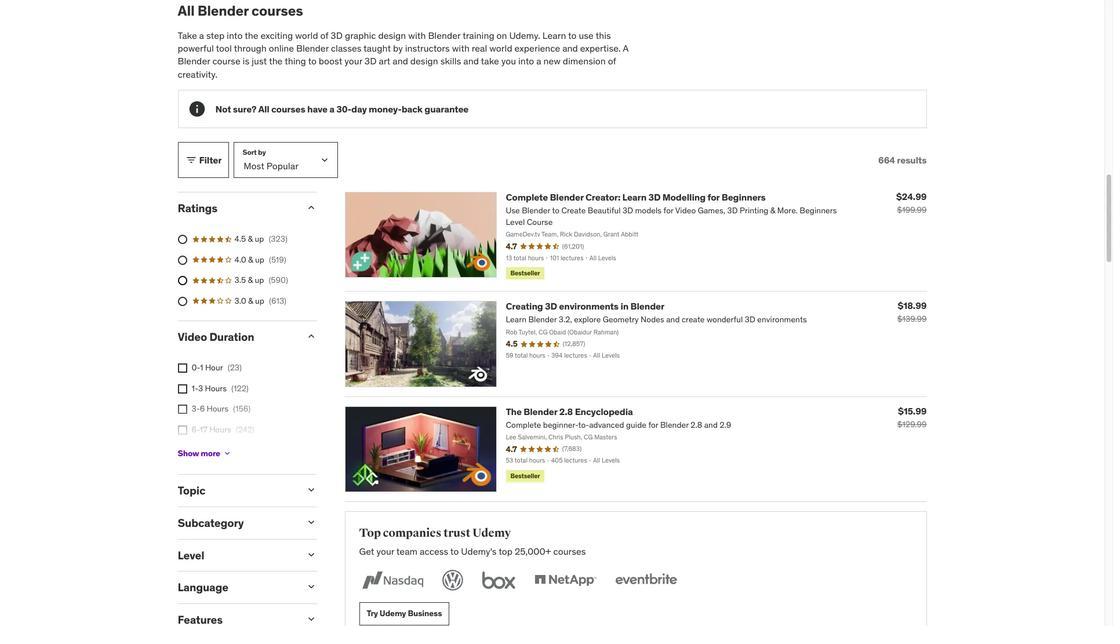 Task type: describe. For each thing, give the bounding box(es) containing it.
the
[[506, 406, 522, 417]]

small image for ratings
[[305, 202, 317, 213]]

back
[[402, 103, 423, 115]]

your inside take a step into the exciting world of 3d graphic design with blender training on udemy. learn to use this powerful tool through online blender classes taught by instructors with real world experience and expertise. a blender course is just the thing to boost your 3d art and design skills and take you into a new dimension of creativity.
[[345, 55, 362, 67]]

the blender 2.8 encyclopedia link
[[506, 406, 633, 417]]

664 results
[[878, 154, 927, 166]]

business
[[408, 608, 442, 619]]

real
[[472, 42, 487, 54]]

expertise.
[[580, 42, 621, 54]]

(242)
[[236, 424, 254, 435]]

creating 3d environments in blender
[[506, 300, 664, 312]]

hour
[[205, 362, 223, 373]]

1 vertical spatial into
[[518, 55, 534, 67]]

6-
[[192, 424, 200, 435]]

topic button
[[178, 484, 296, 498]]

by
[[393, 42, 403, 54]]

3
[[198, 383, 203, 393]]

$139.99
[[897, 314, 927, 324]]

taught
[[364, 42, 391, 54]]

results
[[897, 154, 927, 166]]

(23)
[[228, 362, 242, 373]]

classes
[[331, 42, 362, 54]]

exciting
[[261, 29, 293, 41]]

boost
[[319, 55, 342, 67]]

get
[[359, 546, 374, 557]]

(613)
[[269, 296, 286, 306]]

0 vertical spatial the
[[245, 29, 258, 41]]

take
[[481, 55, 499, 67]]

try udemy business
[[367, 608, 442, 619]]

up for 4.5 & up
[[255, 234, 264, 244]]

dimension
[[563, 55, 606, 67]]

blender up thing
[[296, 42, 329, 54]]

duration
[[209, 330, 254, 344]]

graphic
[[345, 29, 376, 41]]

show more
[[178, 448, 220, 458]]

small image for subcategory
[[305, 517, 317, 528]]

(590)
[[269, 275, 288, 285]]

& for 4.5
[[248, 234, 253, 244]]

0 vertical spatial world
[[295, 29, 318, 41]]

subcategory
[[178, 516, 244, 530]]

small image for language
[[305, 581, 317, 593]]

0 vertical spatial a
[[199, 29, 204, 41]]

17+ hours
[[192, 445, 228, 455]]

a
[[623, 42, 629, 54]]

0 vertical spatial xsmall image
[[178, 384, 187, 393]]

nasdaq image
[[359, 567, 426, 593]]

you
[[501, 55, 516, 67]]

udemy.
[[509, 29, 540, 41]]

take
[[178, 29, 197, 41]]

on
[[497, 29, 507, 41]]

664
[[878, 154, 895, 166]]

& for 4.0
[[248, 254, 253, 265]]

(156)
[[233, 404, 251, 414]]

in
[[621, 300, 629, 312]]

3.0 & up (613)
[[235, 296, 286, 306]]

your inside the top companies trust udemy get your team access to udemy's top 25,000+ courses
[[377, 546, 394, 557]]

& for 3.5
[[248, 275, 253, 285]]

video duration button
[[178, 330, 296, 344]]

complete
[[506, 191, 548, 203]]

level
[[178, 548, 204, 562]]

4.0
[[235, 254, 246, 265]]

$24.99 $199.99
[[896, 191, 927, 215]]

top
[[499, 546, 513, 557]]

have
[[307, 103, 328, 115]]

step
[[206, 29, 225, 41]]

3 small image from the top
[[305, 614, 317, 625]]

1 horizontal spatial the
[[269, 55, 283, 67]]

$24.99
[[896, 191, 927, 202]]

use
[[579, 29, 594, 41]]

through
[[234, 42, 267, 54]]

0 vertical spatial design
[[378, 29, 406, 41]]

blender down powerful
[[178, 55, 210, 67]]

guarantee
[[425, 103, 469, 115]]

day
[[351, 103, 367, 115]]

small image for topic
[[305, 484, 317, 496]]

0 vertical spatial courses
[[252, 2, 303, 20]]

companies
[[383, 526, 442, 540]]

17+
[[192, 445, 204, 455]]

show more button
[[178, 442, 232, 465]]

$199.99
[[897, 205, 927, 215]]

30-
[[336, 103, 351, 115]]

topic
[[178, 484, 205, 498]]

up for 3.0 & up
[[255, 296, 264, 306]]

creating
[[506, 300, 543, 312]]

1 horizontal spatial design
[[410, 55, 438, 67]]

2 horizontal spatial and
[[562, 42, 578, 54]]

all blender courses
[[178, 2, 303, 20]]

4.5 & up (323)
[[235, 234, 288, 244]]

course
[[212, 55, 240, 67]]

try udemy business link
[[359, 602, 450, 625]]

0-1 hour (23)
[[192, 362, 242, 373]]

6-17 hours (242)
[[192, 424, 254, 435]]

3d right 'creating'
[[545, 300, 557, 312]]

new
[[544, 55, 561, 67]]

3d left art
[[365, 55, 377, 67]]



Task type: vqa. For each thing, say whether or not it's contained in the screenshot.


Task type: locate. For each thing, give the bounding box(es) containing it.
small image for level
[[305, 549, 317, 560]]

all up take
[[178, 2, 195, 20]]

training
[[463, 29, 494, 41]]

3.5
[[235, 275, 246, 285]]

tool
[[216, 42, 232, 54]]

blender right in
[[631, 300, 664, 312]]

1 xsmall image from the top
[[178, 364, 187, 373]]

and down real
[[463, 55, 479, 67]]

3-
[[192, 404, 200, 414]]

1 horizontal spatial with
[[452, 42, 470, 54]]

udemy up udemy's
[[473, 526, 511, 540]]

1 horizontal spatial of
[[608, 55, 616, 67]]

udemy inside the top companies trust udemy get your team access to udemy's top 25,000+ courses
[[473, 526, 511, 540]]

video duration
[[178, 330, 254, 344]]

0 horizontal spatial all
[[178, 2, 195, 20]]

world
[[295, 29, 318, 41], [489, 42, 512, 54]]

all
[[178, 2, 195, 20], [258, 103, 269, 115]]

creating 3d environments in blender link
[[506, 300, 664, 312]]

udemy right try
[[380, 608, 406, 619]]

to inside the top companies trust udemy get your team access to udemy's top 25,000+ courses
[[450, 546, 459, 557]]

2 vertical spatial to
[[450, 546, 459, 557]]

subcategory button
[[178, 516, 296, 530]]

of down 'expertise.'
[[608, 55, 616, 67]]

xsmall image right more
[[223, 449, 232, 458]]

small image inside filter button
[[185, 154, 197, 166]]

for
[[708, 191, 720, 203]]

1 vertical spatial to
[[308, 55, 317, 67]]

0 horizontal spatial the
[[245, 29, 258, 41]]

eventbrite image
[[613, 567, 679, 593]]

2 horizontal spatial to
[[568, 29, 577, 41]]

hours right 17+
[[206, 445, 228, 455]]

1 horizontal spatial a
[[330, 103, 335, 115]]

0 vertical spatial learn
[[543, 29, 566, 41]]

level button
[[178, 548, 296, 562]]

$129.99
[[897, 419, 927, 429]]

creator:
[[586, 191, 621, 203]]

1 vertical spatial all
[[258, 103, 269, 115]]

0 horizontal spatial to
[[308, 55, 317, 67]]

netapp image
[[532, 567, 599, 593]]

1 horizontal spatial into
[[518, 55, 534, 67]]

1 horizontal spatial world
[[489, 42, 512, 54]]

take a step into the exciting world of 3d graphic design with blender training on udemy. learn to use this powerful tool through online blender classes taught by instructors with real world experience and expertise. a blender course is just the thing to boost your 3d art and design skills and take you into a new dimension of creativity.
[[178, 29, 629, 80]]

udemy
[[473, 526, 511, 540], [380, 608, 406, 619]]

1 vertical spatial design
[[410, 55, 438, 67]]

to right thing
[[308, 55, 317, 67]]

1 vertical spatial small image
[[305, 549, 317, 560]]

and
[[562, 42, 578, 54], [393, 55, 408, 67], [463, 55, 479, 67]]

box image
[[479, 567, 518, 593]]

courses up exciting
[[252, 2, 303, 20]]

and down by
[[393, 55, 408, 67]]

2 small image from the top
[[305, 549, 317, 560]]

0 horizontal spatial design
[[378, 29, 406, 41]]

trust
[[444, 526, 470, 540]]

0 horizontal spatial and
[[393, 55, 408, 67]]

your right get
[[377, 546, 394, 557]]

courses left have
[[271, 103, 305, 115]]

world up thing
[[295, 29, 318, 41]]

courses up netapp image
[[553, 546, 586, 557]]

hours right 6
[[207, 404, 229, 414]]

0 vertical spatial into
[[227, 29, 243, 41]]

0 horizontal spatial into
[[227, 29, 243, 41]]

& right 4.0
[[248, 254, 253, 265]]

courses
[[252, 2, 303, 20], [271, 103, 305, 115], [553, 546, 586, 557]]

hours for 1-3 hours
[[205, 383, 227, 393]]

not sure? all courses have a 30-day money-back guarantee
[[215, 103, 469, 115]]

team
[[396, 546, 418, 557]]

with up skills
[[452, 42, 470, 54]]

complete blender creator: learn 3d modelling for beginners link
[[506, 191, 766, 203]]

2 xsmall image from the top
[[178, 405, 187, 414]]

money-
[[369, 103, 402, 115]]

online
[[269, 42, 294, 54]]

0 vertical spatial udemy
[[473, 526, 511, 540]]

to down trust
[[450, 546, 459, 557]]

& right '3.0'
[[248, 296, 253, 306]]

1 vertical spatial world
[[489, 42, 512, 54]]

your down 'classes'
[[345, 55, 362, 67]]

up for 3.5 & up
[[255, 275, 264, 285]]

video
[[178, 330, 207, 344]]

try
[[367, 608, 378, 619]]

top
[[359, 526, 381, 540]]

with
[[408, 29, 426, 41], [452, 42, 470, 54]]

the blender 2.8 encyclopedia
[[506, 406, 633, 417]]

skills
[[440, 55, 461, 67]]

1 horizontal spatial xsmall image
[[223, 449, 232, 458]]

0 horizontal spatial of
[[320, 29, 328, 41]]

1 horizontal spatial your
[[377, 546, 394, 557]]

beginners
[[722, 191, 766, 203]]

design
[[378, 29, 406, 41], [410, 55, 438, 67]]

xsmall image for 6-
[[178, 425, 187, 435]]

small image for video duration
[[305, 331, 317, 342]]

a left 'step'
[[199, 29, 204, 41]]

up left (590)
[[255, 275, 264, 285]]

0 vertical spatial with
[[408, 29, 426, 41]]

& right 4.5
[[248, 234, 253, 244]]

xsmall image inside show more 'button'
[[223, 449, 232, 458]]

1 vertical spatial with
[[452, 42, 470, 54]]

0 horizontal spatial a
[[199, 29, 204, 41]]

4.5
[[235, 234, 246, 244]]

up for 4.0 & up
[[255, 254, 264, 265]]

with up "instructors"
[[408, 29, 426, 41]]

1 vertical spatial xsmall image
[[178, 405, 187, 414]]

3-6 hours (156)
[[192, 404, 251, 414]]

3 xsmall image from the top
[[178, 425, 187, 435]]

the down online
[[269, 55, 283, 67]]

xsmall image left 6-
[[178, 425, 187, 435]]

hours for 6-17 hours
[[209, 424, 231, 435]]

xsmall image left 3-
[[178, 405, 187, 414]]

1 vertical spatial a
[[536, 55, 541, 67]]

blender left 'creator:'
[[550, 191, 584, 203]]

courses inside the top companies trust udemy get your team access to udemy's top 25,000+ courses
[[553, 546, 586, 557]]

xsmall image
[[178, 384, 187, 393], [223, 449, 232, 458]]

complete blender creator: learn 3d modelling for beginners
[[506, 191, 766, 203]]

2 vertical spatial a
[[330, 103, 335, 115]]

blender
[[198, 2, 249, 20], [428, 29, 461, 41], [296, 42, 329, 54], [178, 55, 210, 67], [550, 191, 584, 203], [631, 300, 664, 312], [524, 406, 557, 417]]

1-3 hours (122)
[[192, 383, 249, 393]]

1 vertical spatial your
[[377, 546, 394, 557]]

$18.99
[[898, 300, 927, 311]]

blender left 2.8
[[524, 406, 557, 417]]

1 horizontal spatial all
[[258, 103, 269, 115]]

creativity.
[[178, 68, 218, 80]]

1 vertical spatial of
[[608, 55, 616, 67]]

learn up experience
[[543, 29, 566, 41]]

hours right 3
[[205, 383, 227, 393]]

0 horizontal spatial xsmall image
[[178, 384, 187, 393]]

17
[[200, 424, 207, 435]]

thing
[[285, 55, 306, 67]]

all right the sure?
[[258, 103, 269, 115]]

6
[[200, 404, 205, 414]]

is
[[243, 55, 249, 67]]

664 results status
[[878, 154, 927, 166]]

into up tool at the left top of the page
[[227, 29, 243, 41]]

$18.99 $139.99
[[897, 300, 927, 324]]

2.8
[[559, 406, 573, 417]]

design up by
[[378, 29, 406, 41]]

2 vertical spatial courses
[[553, 546, 586, 557]]

a left 30-
[[330, 103, 335, 115]]

2 vertical spatial xsmall image
[[178, 425, 187, 435]]

0 vertical spatial xsmall image
[[178, 364, 187, 373]]

powerful
[[178, 42, 214, 54]]

2 horizontal spatial a
[[536, 55, 541, 67]]

&
[[248, 234, 253, 244], [248, 254, 253, 265], [248, 275, 253, 285], [248, 296, 253, 306]]

of up boost
[[320, 29, 328, 41]]

3d left modelling
[[648, 191, 661, 203]]

blender up 'step'
[[198, 2, 249, 20]]

0 vertical spatial small image
[[305, 202, 317, 213]]

filter
[[199, 154, 222, 166]]

1 vertical spatial learn
[[622, 191, 647, 203]]

1 vertical spatial xsmall image
[[223, 449, 232, 458]]

blender up "instructors"
[[428, 29, 461, 41]]

0 vertical spatial of
[[320, 29, 328, 41]]

up left (519)
[[255, 254, 264, 265]]

volkswagen image
[[440, 567, 465, 593]]

the
[[245, 29, 258, 41], [269, 55, 283, 67]]

1
[[200, 362, 203, 373]]

language
[[178, 581, 228, 595]]

3d up 'classes'
[[331, 29, 343, 41]]

hours for 3-6 hours
[[207, 404, 229, 414]]

hours right 17
[[209, 424, 231, 435]]

experience
[[515, 42, 560, 54]]

up left (613)
[[255, 296, 264, 306]]

0 vertical spatial your
[[345, 55, 362, 67]]

1 horizontal spatial and
[[463, 55, 479, 67]]

xsmall image left the 0-
[[178, 364, 187, 373]]

(323)
[[269, 234, 288, 244]]

a down experience
[[536, 55, 541, 67]]

0 horizontal spatial udemy
[[380, 608, 406, 619]]

sure?
[[233, 103, 256, 115]]

and up 'dimension'
[[562, 42, 578, 54]]

3.5 & up (590)
[[235, 275, 288, 285]]

up left (323)
[[255, 234, 264, 244]]

1 horizontal spatial to
[[450, 546, 459, 557]]

learn inside take a step into the exciting world of 3d graphic design with blender training on udemy. learn to use this powerful tool through online blender classes taught by instructors with real world experience and expertise. a blender course is just the thing to boost your 3d art and design skills and take you into a new dimension of creativity.
[[543, 29, 566, 41]]

xsmall image
[[178, 364, 187, 373], [178, 405, 187, 414], [178, 425, 187, 435]]

0 horizontal spatial with
[[408, 29, 426, 41]]

0 vertical spatial to
[[568, 29, 577, 41]]

xsmall image for 0-
[[178, 364, 187, 373]]

(519)
[[269, 254, 286, 265]]

small image
[[305, 202, 317, 213], [305, 549, 317, 560], [305, 614, 317, 625]]

the up through
[[245, 29, 258, 41]]

1-
[[192, 383, 198, 393]]

0 horizontal spatial learn
[[543, 29, 566, 41]]

1 vertical spatial udemy
[[380, 608, 406, 619]]

1 small image from the top
[[305, 202, 317, 213]]

xsmall image for 3-
[[178, 405, 187, 414]]

into down experience
[[518, 55, 534, 67]]

$15.99
[[898, 405, 927, 417]]

& right '3.5'
[[248, 275, 253, 285]]

1 horizontal spatial learn
[[622, 191, 647, 203]]

ratings
[[178, 201, 217, 215]]

up
[[255, 234, 264, 244], [255, 254, 264, 265], [255, 275, 264, 285], [255, 296, 264, 306]]

xsmall image left "1-"
[[178, 384, 187, 393]]

not
[[215, 103, 231, 115]]

world down on
[[489, 42, 512, 54]]

3.0
[[235, 296, 246, 306]]

to left 'use'
[[568, 29, 577, 41]]

1 vertical spatial the
[[269, 55, 283, 67]]

top companies trust udemy get your team access to udemy's top 25,000+ courses
[[359, 526, 586, 557]]

design down "instructors"
[[410, 55, 438, 67]]

1 vertical spatial courses
[[271, 103, 305, 115]]

learn right 'creator:'
[[622, 191, 647, 203]]

3d
[[331, 29, 343, 41], [365, 55, 377, 67], [648, 191, 661, 203], [545, 300, 557, 312]]

more
[[201, 448, 220, 458]]

& for 3.0
[[248, 296, 253, 306]]

filter button
[[178, 142, 229, 178]]

1 horizontal spatial udemy
[[473, 526, 511, 540]]

language button
[[178, 581, 296, 595]]

0 vertical spatial all
[[178, 2, 195, 20]]

environments
[[559, 300, 619, 312]]

small image
[[185, 154, 197, 166], [305, 331, 317, 342], [305, 484, 317, 496], [305, 517, 317, 528], [305, 581, 317, 593]]

2 vertical spatial small image
[[305, 614, 317, 625]]

0 horizontal spatial your
[[345, 55, 362, 67]]

of
[[320, 29, 328, 41], [608, 55, 616, 67]]

0 horizontal spatial world
[[295, 29, 318, 41]]



